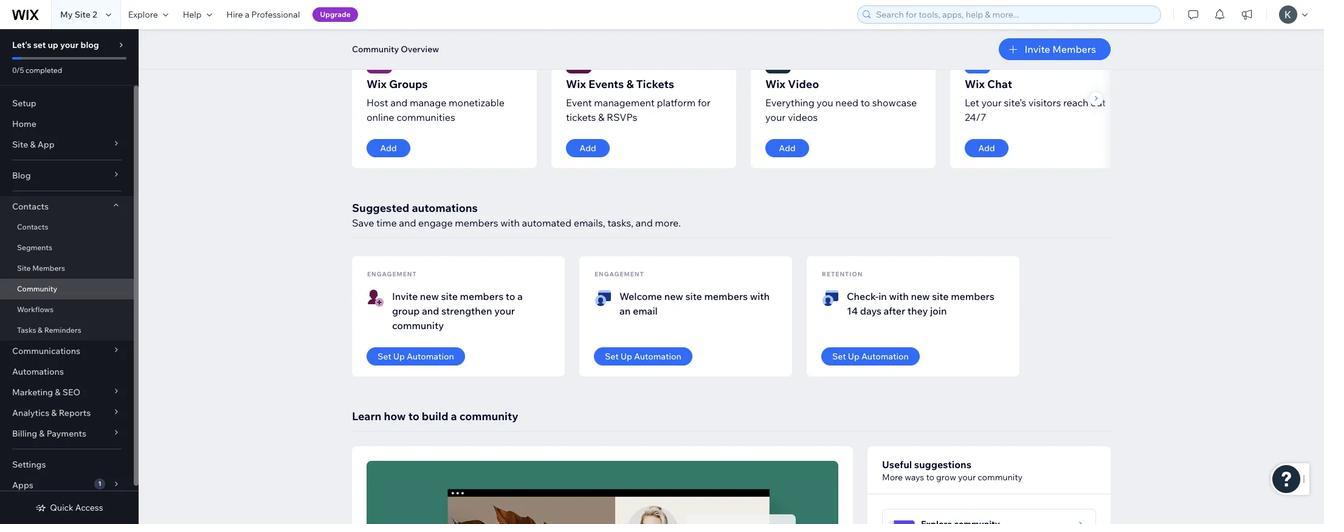 Task type: locate. For each thing, give the bounding box(es) containing it.
0 horizontal spatial engagement
[[367, 271, 417, 278]]

add down online
[[380, 143, 397, 154]]

new
[[420, 291, 439, 303], [664, 291, 683, 303], [911, 291, 930, 303]]

chat
[[987, 77, 1012, 91]]

your
[[60, 40, 79, 50], [981, 97, 1002, 109], [765, 111, 786, 123], [494, 305, 515, 317], [958, 472, 976, 483]]

billing
[[12, 429, 37, 440]]

3 wix from the left
[[765, 77, 785, 91]]

2 automation from the left
[[634, 351, 681, 362]]

quick access button
[[35, 503, 103, 514]]

1 vertical spatial community
[[17, 285, 57, 294]]

0 vertical spatial community
[[352, 44, 399, 55]]

0 horizontal spatial new
[[420, 291, 439, 303]]

set up automation
[[378, 351, 454, 362], [605, 351, 681, 362], [832, 351, 909, 362]]

site inside dropdown button
[[12, 139, 28, 150]]

set up automation down group
[[378, 351, 454, 362]]

1 set from the left
[[378, 351, 391, 362]]

grow
[[936, 472, 956, 483]]

0 horizontal spatial community
[[17, 285, 57, 294]]

community for community overview
[[352, 44, 399, 55]]

0/5
[[12, 66, 24, 75]]

automation down email
[[634, 351, 681, 362]]

1 add button from the left
[[367, 139, 410, 157]]

2 wix from the left
[[566, 77, 586, 91]]

1 horizontal spatial set up automation button
[[594, 348, 692, 366]]

your inside invite new site members to a group and strengthen your community
[[494, 305, 515, 317]]

site up join
[[932, 291, 949, 303]]

automation down group
[[407, 351, 454, 362]]

for
[[698, 97, 711, 109]]

2 up from the left
[[621, 351, 632, 362]]

1 horizontal spatial with
[[750, 291, 770, 303]]

everything
[[765, 97, 814, 109]]

site inside "link"
[[17, 264, 31, 273]]

contacts inside popup button
[[12, 201, 49, 212]]

automation for email
[[634, 351, 681, 362]]

3 set up automation button from the left
[[821, 348, 920, 366]]

2 add button from the left
[[566, 139, 610, 157]]

set for welcome new site members with an email
[[605, 351, 619, 362]]

1 horizontal spatial invite
[[1025, 43, 1050, 55]]

add button for &
[[566, 139, 610, 157]]

wix groups host and manage monetizable online communities
[[367, 77, 505, 123]]

3 up from the left
[[848, 351, 860, 362]]

your inside useful suggestions more ways to grow your community
[[958, 472, 976, 483]]

0 horizontal spatial set
[[378, 351, 391, 362]]

site right welcome in the bottom of the page
[[685, 291, 702, 303]]

wix for wix chat
[[965, 77, 985, 91]]

Search for tools, apps, help & more... field
[[872, 6, 1157, 23]]

2 site from the left
[[685, 291, 702, 303]]

set
[[378, 351, 391, 362], [605, 351, 619, 362], [832, 351, 846, 362]]

community right grow
[[978, 472, 1023, 483]]

3 set from the left
[[832, 351, 846, 362]]

communities
[[396, 111, 455, 123]]

automation down 'after'
[[861, 351, 909, 362]]

your right up
[[60, 40, 79, 50]]

to inside invite new site members to a group and strengthen your community
[[506, 291, 515, 303]]

set up automation button for 14
[[821, 348, 920, 366]]

members down segments
[[32, 264, 65, 273]]

1 vertical spatial invite
[[392, 291, 418, 303]]

2 vertical spatial site
[[17, 264, 31, 273]]

0 horizontal spatial with
[[500, 217, 520, 229]]

wix inside wix video everything you need to showcase your videos
[[765, 77, 785, 91]]

up for check-in with new site members 14 days after they join
[[848, 351, 860, 362]]

wix inside wix events & tickets event management platform for tickets & rsvps
[[566, 77, 586, 91]]

automation for group
[[407, 351, 454, 362]]

wix up host
[[367, 77, 387, 91]]

site inside invite new site members to a group and strengthen your community
[[441, 291, 458, 303]]

2 new from the left
[[664, 291, 683, 303]]

members inside "button"
[[1052, 43, 1096, 55]]

list
[[352, 37, 1135, 168], [352, 257, 1111, 377]]

up down 14
[[848, 351, 860, 362]]

up down an
[[621, 351, 632, 362]]

manage
[[410, 97, 447, 109]]

14
[[847, 305, 858, 317]]

1 horizontal spatial members
[[1052, 43, 1096, 55]]

site
[[75, 9, 91, 20], [12, 139, 28, 150], [17, 264, 31, 273]]

& for reminders
[[38, 326, 43, 335]]

1 vertical spatial a
[[517, 291, 523, 303]]

automations link
[[0, 362, 134, 382]]

1 horizontal spatial a
[[451, 410, 457, 424]]

& left "seo"
[[55, 387, 61, 398]]

4 wix from the left
[[965, 77, 985, 91]]

1 horizontal spatial set up automation
[[605, 351, 681, 362]]

1 horizontal spatial automation
[[634, 351, 681, 362]]

wix for wix video
[[765, 77, 785, 91]]

0 vertical spatial site
[[75, 9, 91, 20]]

community overview
[[352, 44, 439, 55]]

1 vertical spatial contacts
[[17, 223, 48, 232]]

site up "strengthen"
[[441, 291, 458, 303]]

and down groups
[[390, 97, 408, 109]]

0 vertical spatial community
[[392, 320, 444, 332]]

help button
[[176, 0, 219, 29]]

3 set up automation from the left
[[832, 351, 909, 362]]

community inside button
[[352, 44, 399, 55]]

workflows
[[17, 305, 53, 314]]

new inside check-in with new site members 14 days after they join
[[911, 291, 930, 303]]

members inside suggested automations save time and engage members with automated emails, tasks, and more.
[[455, 217, 498, 229]]

& inside "popup button"
[[55, 387, 61, 398]]

2 set up automation button from the left
[[594, 348, 692, 366]]

1 add from the left
[[380, 143, 397, 154]]

0 vertical spatial contacts
[[12, 201, 49, 212]]

add down tickets
[[580, 143, 596, 154]]

reach
[[1063, 97, 1089, 109]]

hire a professional link
[[219, 0, 307, 29]]

with
[[500, 217, 520, 229], [750, 291, 770, 303], [889, 291, 909, 303]]

community inside invite new site members to a group and strengthen your community
[[392, 320, 444, 332]]

members inside "link"
[[32, 264, 65, 273]]

suggested
[[352, 201, 409, 215]]

add down the videos
[[779, 143, 796, 154]]

more
[[882, 472, 903, 483]]

4 add button from the left
[[965, 139, 1009, 157]]

1 horizontal spatial site
[[685, 291, 702, 303]]

invite inside "button"
[[1025, 43, 1050, 55]]

hire a professional
[[227, 9, 300, 20]]

site & app
[[12, 139, 54, 150]]

2 horizontal spatial new
[[911, 291, 930, 303]]

community down group
[[392, 320, 444, 332]]

management
[[594, 97, 655, 109]]

with inside welcome new site members with an email
[[750, 291, 770, 303]]

invite members
[[1025, 43, 1096, 55]]

& right billing
[[39, 429, 45, 440]]

set up automation down email
[[605, 351, 681, 362]]

engagement up group
[[367, 271, 417, 278]]

overview
[[401, 44, 439, 55]]

new inside welcome new site members with an email
[[664, 291, 683, 303]]

add for &
[[580, 143, 596, 154]]

add button down 24/7
[[965, 139, 1009, 157]]

add button for host
[[367, 139, 410, 157]]

contacts down blog
[[12, 201, 49, 212]]

new inside invite new site members to a group and strengthen your community
[[420, 291, 439, 303]]

3 automation from the left
[[861, 351, 909, 362]]

welcome new site members with an email
[[619, 291, 770, 317]]

2 horizontal spatial up
[[848, 351, 860, 362]]

your down everything
[[765, 111, 786, 123]]

and inside wix groups host and manage monetizable online communities
[[390, 97, 408, 109]]

1 horizontal spatial community
[[352, 44, 399, 55]]

analytics
[[12, 408, 49, 419]]

communications
[[12, 346, 80, 357]]

retention
[[822, 271, 863, 278]]

2 horizontal spatial community
[[978, 472, 1023, 483]]

1 list from the top
[[352, 37, 1135, 168]]

1 engagement from the left
[[367, 271, 417, 278]]

in
[[879, 291, 887, 303]]

check-in with new site members 14 days after they join
[[847, 291, 994, 317]]

automation
[[407, 351, 454, 362], [634, 351, 681, 362], [861, 351, 909, 362]]

2 horizontal spatial site
[[932, 291, 949, 303]]

add for host
[[380, 143, 397, 154]]

& up management
[[626, 77, 634, 91]]

seo
[[62, 387, 80, 398]]

blog
[[80, 40, 99, 50]]

with inside suggested automations save time and engage members with automated emails, tasks, and more.
[[500, 217, 520, 229]]

0 horizontal spatial site
[[441, 291, 458, 303]]

wix up let
[[965, 77, 985, 91]]

0 horizontal spatial set up automation button
[[367, 348, 465, 366]]

2 horizontal spatial set up automation button
[[821, 348, 920, 366]]

0 horizontal spatial community
[[392, 320, 444, 332]]

wix
[[367, 77, 387, 91], [566, 77, 586, 91], [765, 77, 785, 91], [965, 77, 985, 91]]

1 up from the left
[[393, 351, 405, 362]]

list containing invite new site members to a group and strengthen your community
[[352, 257, 1111, 377]]

2 add from the left
[[580, 143, 596, 154]]

site for site & app
[[12, 139, 28, 150]]

settings
[[12, 460, 46, 471]]

your right let
[[981, 97, 1002, 109]]

community left overview
[[352, 44, 399, 55]]

welcome
[[619, 291, 662, 303]]

4 add from the left
[[978, 143, 995, 154]]

add for everything
[[779, 143, 796, 154]]

settings link
[[0, 455, 134, 475]]

a inside invite new site members to a group and strengthen your community
[[517, 291, 523, 303]]

0 horizontal spatial automation
[[407, 351, 454, 362]]

2 horizontal spatial a
[[517, 291, 523, 303]]

community inside 'link'
[[17, 285, 57, 294]]

set up automation button down group
[[367, 348, 465, 366]]

up down group
[[393, 351, 405, 362]]

add
[[380, 143, 397, 154], [580, 143, 596, 154], [779, 143, 796, 154], [978, 143, 995, 154]]

online
[[367, 111, 394, 123]]

your right "strengthen"
[[494, 305, 515, 317]]

engagement
[[367, 271, 417, 278], [595, 271, 644, 278]]

members
[[455, 217, 498, 229], [460, 291, 503, 303], [704, 291, 748, 303], [951, 291, 994, 303]]

0 horizontal spatial up
[[393, 351, 405, 362]]

wix inside wix chat let your site's visitors reach out 24/7
[[965, 77, 985, 91]]

community up workflows
[[17, 285, 57, 294]]

community link
[[0, 279, 134, 300]]

1 set up automation from the left
[[378, 351, 454, 362]]

sidebar element
[[0, 29, 139, 525]]

2 horizontal spatial with
[[889, 291, 909, 303]]

site members link
[[0, 258, 134, 279]]

platform
[[657, 97, 696, 109]]

0 horizontal spatial invite
[[392, 291, 418, 303]]

events
[[589, 77, 624, 91]]

2 list from the top
[[352, 257, 1111, 377]]

0 vertical spatial list
[[352, 37, 1135, 168]]

1 vertical spatial members
[[32, 264, 65, 273]]

community
[[392, 320, 444, 332], [459, 410, 518, 424], [978, 472, 1023, 483]]

& right "tasks"
[[38, 326, 43, 335]]

1 vertical spatial list
[[352, 257, 1111, 377]]

1 horizontal spatial community
[[459, 410, 518, 424]]

set up automation down days
[[832, 351, 909, 362]]

wix up everything
[[765, 77, 785, 91]]

1 horizontal spatial engagement
[[595, 271, 644, 278]]

1 new from the left
[[420, 291, 439, 303]]

3 add from the left
[[779, 143, 796, 154]]

2 set up automation from the left
[[605, 351, 681, 362]]

add button down online
[[367, 139, 410, 157]]

add button down tickets
[[566, 139, 610, 157]]

2 horizontal spatial set up automation
[[832, 351, 909, 362]]

set for check-in with new site members 14 days after they join
[[832, 351, 846, 362]]

members up reach
[[1052, 43, 1096, 55]]

rsvps
[[607, 111, 637, 123]]

your inside wix chat let your site's visitors reach out 24/7
[[981, 97, 1002, 109]]

set up automation button down email
[[594, 348, 692, 366]]

your inside sidebar element
[[60, 40, 79, 50]]

add button down the videos
[[765, 139, 809, 157]]

tasks & reminders link
[[0, 320, 134, 341]]

2 vertical spatial community
[[978, 472, 1023, 483]]

invite down search for tools, apps, help & more... field
[[1025, 43, 1050, 55]]

community overview button
[[346, 40, 445, 58]]

site
[[441, 291, 458, 303], [685, 291, 702, 303], [932, 291, 949, 303]]

2 set from the left
[[605, 351, 619, 362]]

and right group
[[422, 305, 439, 317]]

up for invite new site members to a group and strengthen your community
[[393, 351, 405, 362]]

list containing wix groups
[[352, 37, 1135, 168]]

& left app on the left
[[30, 139, 36, 150]]

3 add button from the left
[[765, 139, 809, 157]]

invite inside invite new site members to a group and strengthen your community
[[392, 291, 418, 303]]

1 wix from the left
[[367, 77, 387, 91]]

2 engagement from the left
[[595, 271, 644, 278]]

new for welcome
[[664, 291, 683, 303]]

0 horizontal spatial set up automation
[[378, 351, 454, 362]]

site left 2
[[75, 9, 91, 20]]

wix for wix events & tickets
[[566, 77, 586, 91]]

members inside invite new site members to a group and strengthen your community
[[460, 291, 503, 303]]

add down 24/7
[[978, 143, 995, 154]]

communications button
[[0, 341, 134, 362]]

0 vertical spatial invite
[[1025, 43, 1050, 55]]

2 horizontal spatial set
[[832, 351, 846, 362]]

engagement up welcome in the bottom of the page
[[595, 271, 644, 278]]

1 horizontal spatial new
[[664, 291, 683, 303]]

site for welcome
[[685, 291, 702, 303]]

your right grow
[[958, 472, 976, 483]]

contacts up segments
[[17, 223, 48, 232]]

community inside useful suggestions more ways to grow your community
[[978, 472, 1023, 483]]

2 horizontal spatial automation
[[861, 351, 909, 362]]

invite up group
[[392, 291, 418, 303]]

wix up event
[[566, 77, 586, 91]]

set up automation button down days
[[821, 348, 920, 366]]

community for community
[[17, 285, 57, 294]]

site down segments
[[17, 264, 31, 273]]

0 vertical spatial a
[[245, 9, 250, 20]]

0 horizontal spatial members
[[32, 264, 65, 273]]

community right build
[[459, 410, 518, 424]]

& left reports
[[51, 408, 57, 419]]

site down 'home' at the top of page
[[12, 139, 28, 150]]

1 automation from the left
[[407, 351, 454, 362]]

add button
[[367, 139, 410, 157], [566, 139, 610, 157], [765, 139, 809, 157], [965, 139, 1009, 157]]

site inside welcome new site members with an email
[[685, 291, 702, 303]]

1 set up automation button from the left
[[367, 348, 465, 366]]

automations
[[12, 367, 64, 378]]

1 site from the left
[[441, 291, 458, 303]]

0 vertical spatial members
[[1052, 43, 1096, 55]]

home link
[[0, 114, 134, 134]]

3 site from the left
[[932, 291, 949, 303]]

1 horizontal spatial set
[[605, 351, 619, 362]]

2 vertical spatial a
[[451, 410, 457, 424]]

invite members button
[[999, 38, 1111, 60]]

1 vertical spatial community
[[459, 410, 518, 424]]

help
[[183, 9, 202, 20]]

automation for 14
[[861, 351, 909, 362]]

learn
[[352, 410, 381, 424]]

members for site members
[[32, 264, 65, 273]]

and right time
[[399, 217, 416, 229]]

invite for invite members
[[1025, 43, 1050, 55]]

completed
[[26, 66, 62, 75]]

wix inside wix groups host and manage monetizable online communities
[[367, 77, 387, 91]]

save
[[352, 217, 374, 229]]

1 horizontal spatial up
[[621, 351, 632, 362]]

&
[[626, 77, 634, 91], [598, 111, 605, 123], [30, 139, 36, 150], [38, 326, 43, 335], [55, 387, 61, 398], [51, 408, 57, 419], [39, 429, 45, 440]]

1 vertical spatial site
[[12, 139, 28, 150]]

3 new from the left
[[911, 291, 930, 303]]



Task type: vqa. For each thing, say whether or not it's contained in the screenshot.
SEO button
no



Task type: describe. For each thing, give the bounding box(es) containing it.
you
[[817, 97, 833, 109]]

groups
[[389, 77, 428, 91]]

site & app button
[[0, 134, 134, 155]]

after
[[884, 305, 905, 317]]

tickets
[[566, 111, 596, 123]]

& for app
[[30, 139, 36, 150]]

with inside check-in with new site members 14 days after they join
[[889, 291, 909, 303]]

& for reports
[[51, 408, 57, 419]]

set up automation button for group
[[367, 348, 465, 366]]

upgrade
[[320, 10, 351, 19]]

new for invite
[[420, 291, 439, 303]]

tasks
[[17, 326, 36, 335]]

emails,
[[574, 217, 605, 229]]

wix chat let your site's visitors reach out 24/7
[[965, 77, 1106, 123]]

and inside invite new site members to a group and strengthen your community
[[422, 305, 439, 317]]

strengthen
[[441, 305, 492, 317]]

time
[[376, 217, 397, 229]]

useful
[[882, 459, 912, 471]]

& right tickets
[[598, 111, 605, 123]]

need
[[835, 97, 859, 109]]

marketing & seo
[[12, 387, 80, 398]]

group
[[392, 305, 420, 317]]

wix video everything you need to showcase your videos
[[765, 77, 917, 123]]

invite for invite new site members to a group and strengthen your community
[[392, 291, 418, 303]]

days
[[860, 305, 881, 317]]

analytics & reports
[[12, 408, 91, 419]]

blog button
[[0, 165, 134, 186]]

quick
[[50, 503, 73, 514]]

up
[[48, 40, 58, 50]]

invite new site members to a group and strengthen your community
[[392, 291, 523, 332]]

hire
[[227, 9, 243, 20]]

0/5 completed
[[12, 66, 62, 75]]

automations
[[412, 201, 478, 215]]

add for let
[[978, 143, 995, 154]]

suggested automations save time and engage members with automated emails, tasks, and more.
[[352, 201, 681, 229]]

set up automation for group
[[378, 351, 454, 362]]

analytics & reports button
[[0, 403, 134, 424]]

marketing
[[12, 387, 53, 398]]

contacts button
[[0, 196, 134, 217]]

tasks,
[[608, 217, 633, 229]]

automated
[[522, 217, 572, 229]]

set up automation for 14
[[832, 351, 909, 362]]

how
[[384, 410, 406, 424]]

contacts for contacts link at top left
[[17, 223, 48, 232]]

set up automation button for email
[[594, 348, 692, 366]]

your inside wix video everything you need to showcase your videos
[[765, 111, 786, 123]]

billing & payments button
[[0, 424, 134, 444]]

contacts for contacts popup button
[[12, 201, 49, 212]]

1
[[98, 480, 101, 488]]

let's set up your blog
[[12, 40, 99, 50]]

members for invite members
[[1052, 43, 1096, 55]]

engagement for invite new site members to a group and strengthen your community
[[367, 271, 417, 278]]

to inside wix video everything you need to showcase your videos
[[861, 97, 870, 109]]

let's
[[12, 40, 31, 50]]

add button for everything
[[765, 139, 809, 157]]

my
[[60, 9, 73, 20]]

showcase
[[872, 97, 917, 109]]

site members
[[17, 264, 65, 273]]

engage
[[418, 217, 453, 229]]

2
[[92, 9, 97, 20]]

& for payments
[[39, 429, 45, 440]]

tasks & reminders
[[17, 326, 81, 335]]

they
[[908, 305, 928, 317]]

and left more.
[[636, 217, 653, 229]]

professional
[[251, 9, 300, 20]]

site's
[[1004, 97, 1026, 109]]

suggestions
[[914, 459, 971, 471]]

engagement for welcome new site members with an email
[[595, 271, 644, 278]]

payments
[[47, 429, 86, 440]]

monetizable
[[449, 97, 505, 109]]

event
[[566, 97, 592, 109]]

marketing & seo button
[[0, 382, 134, 403]]

members inside check-in with new site members 14 days after they join
[[951, 291, 994, 303]]

let
[[965, 97, 979, 109]]

& for seo
[[55, 387, 61, 398]]

reminders
[[44, 326, 81, 335]]

site inside check-in with new site members 14 days after they join
[[932, 291, 949, 303]]

quick access
[[50, 503, 103, 514]]

upgrade button
[[313, 7, 358, 22]]

host
[[367, 97, 388, 109]]

to inside useful suggestions more ways to grow your community
[[926, 472, 934, 483]]

add button for let
[[965, 139, 1009, 157]]

0 horizontal spatial a
[[245, 9, 250, 20]]

contacts link
[[0, 217, 134, 238]]

video
[[788, 77, 819, 91]]

setup link
[[0, 93, 134, 114]]

site for invite
[[441, 291, 458, 303]]

useful suggestions more ways to grow your community
[[882, 459, 1023, 483]]

wix for wix groups
[[367, 77, 387, 91]]

explore
[[128, 9, 158, 20]]

segments
[[17, 243, 52, 252]]

an
[[619, 305, 631, 317]]

reports
[[59, 408, 91, 419]]

site for site members
[[17, 264, 31, 273]]

set for invite new site members to a group and strengthen your community
[[378, 351, 391, 362]]

check-
[[847, 291, 879, 303]]

apps
[[12, 480, 33, 491]]

access
[[75, 503, 103, 514]]

up for welcome new site members with an email
[[621, 351, 632, 362]]

more.
[[655, 217, 681, 229]]

set up automation for email
[[605, 351, 681, 362]]

join
[[930, 305, 947, 317]]

app
[[38, 139, 54, 150]]

visitors
[[1028, 97, 1061, 109]]

ways
[[905, 472, 924, 483]]

members inside welcome new site members with an email
[[704, 291, 748, 303]]



